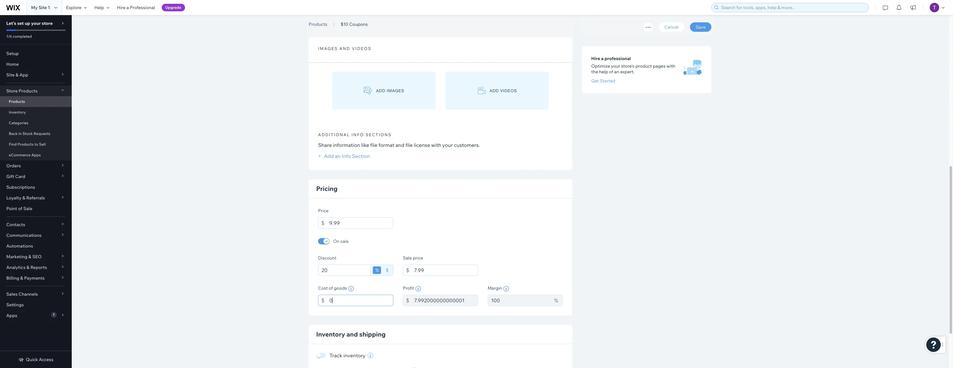Task type: vqa. For each thing, say whether or not it's contained in the screenshot.
File to the left
yes



Task type: describe. For each thing, give the bounding box(es) containing it.
gallery image
[[364, 87, 372, 95]]

section
[[352, 153, 370, 159]]

point of sale link
[[0, 203, 72, 214]]

communications button
[[0, 230, 72, 241]]

billing & payments button
[[0, 273, 72, 284]]

my
[[31, 5, 38, 10]]

the
[[592, 69, 598, 75]]

loyalty & referrals button
[[0, 193, 72, 203]]

0 vertical spatial 1
[[48, 5, 50, 10]]

site & app
[[6, 72, 28, 78]]

home link
[[0, 59, 72, 70]]

gift card
[[6, 174, 25, 179]]

billing
[[6, 275, 19, 281]]

images
[[387, 88, 404, 93]]

track
[[330, 353, 342, 359]]

contacts
[[6, 222, 25, 228]]

store products button
[[0, 86, 72, 96]]

inventory link
[[0, 107, 72, 118]]

setup
[[6, 51, 19, 56]]

share information like file format and file license with your customers.
[[318, 142, 480, 148]]

cancel
[[665, 24, 679, 30]]

referrals
[[26, 195, 45, 201]]

1 horizontal spatial %
[[554, 297, 558, 304]]

videos
[[352, 46, 372, 51]]

optimize
[[592, 63, 610, 69]]

loyalty
[[6, 195, 21, 201]]

price
[[413, 255, 423, 261]]

& for billing
[[20, 275, 23, 281]]

cost of goods
[[318, 286, 347, 291]]

add an info section link
[[318, 153, 370, 159]]

find
[[9, 142, 17, 147]]

share
[[318, 142, 332, 148]]

my site 1
[[31, 5, 50, 10]]

let's
[[6, 20, 16, 26]]

sidebar element
[[0, 15, 72, 368]]

in
[[18, 131, 22, 136]]

app
[[19, 72, 28, 78]]

sale
[[341, 239, 349, 244]]

settings link
[[0, 300, 72, 310]]

inventory
[[344, 353, 366, 359]]

of for point of sale
[[18, 206, 22, 212]]

get started
[[592, 78, 616, 84]]

automations
[[6, 243, 33, 249]]

videos
[[501, 88, 517, 93]]

back in stock requests
[[9, 131, 50, 136]]

get started link
[[592, 78, 616, 84]]

products inside $10 coupons form
[[309, 21, 327, 27]]

payments
[[24, 275, 45, 281]]

cost
[[318, 286, 328, 291]]

sale inside sidebar element
[[23, 206, 32, 212]]

product
[[636, 63, 652, 69]]

1 horizontal spatial $10
[[341, 21, 348, 27]]

optimize your store's product pages with the help of an expert.
[[592, 63, 676, 75]]

help
[[599, 69, 608, 75]]

information
[[333, 142, 360, 148]]

price
[[318, 208, 329, 214]]

settings
[[6, 302, 24, 308]]

gift card button
[[0, 171, 72, 182]]

marketing & seo
[[6, 254, 42, 260]]

your inside optimize your store's product pages with the help of an expert.
[[611, 63, 620, 69]]

card
[[15, 174, 25, 179]]

1/6 completed
[[6, 34, 32, 39]]

contacts button
[[0, 219, 72, 230]]

orders
[[6, 163, 21, 169]]

stock
[[23, 131, 33, 136]]

Search for tools, apps, help & more... field
[[720, 3, 867, 12]]

gift
[[6, 174, 14, 179]]

0 vertical spatial site
[[39, 5, 47, 10]]

hire a professional
[[117, 5, 155, 10]]

on
[[333, 239, 340, 244]]

analytics & reports
[[6, 265, 47, 270]]

expert.
[[620, 69, 635, 75]]

loyalty & referrals
[[6, 195, 45, 201]]

billing & payments
[[6, 275, 45, 281]]

products inside popup button
[[19, 88, 38, 94]]

1 vertical spatial and
[[396, 142, 405, 148]]

inventory and shipping
[[316, 331, 386, 338]]

products down store
[[9, 99, 25, 104]]

a for professional
[[601, 56, 604, 61]]

sale inside $10 coupons form
[[403, 255, 412, 261]]

back
[[9, 131, 18, 136]]

requests
[[34, 131, 50, 136]]

info tooltip image for margin
[[504, 286, 509, 292]]

categories link
[[0, 118, 72, 128]]

pricing
[[316, 185, 338, 193]]

info
[[342, 153, 351, 159]]

hire for hire a professional
[[592, 56, 600, 61]]

set
[[17, 20, 24, 26]]

like
[[361, 142, 369, 148]]



Task type: locate. For each thing, give the bounding box(es) containing it.
find products to sell
[[9, 142, 46, 147]]

of right 'cost'
[[329, 286, 333, 291]]

with right license
[[431, 142, 441, 148]]

& for marketing
[[28, 254, 31, 260]]

0 horizontal spatial site
[[6, 72, 15, 78]]

help button
[[91, 0, 113, 15]]

customers.
[[454, 142, 480, 148]]

categories
[[9, 121, 28, 125]]

info
[[352, 132, 364, 137]]

&
[[16, 72, 18, 78], [22, 195, 25, 201], [28, 254, 31, 260], [27, 265, 29, 270], [20, 275, 23, 281]]

sales channels
[[6, 291, 38, 297]]

analytics & reports button
[[0, 262, 72, 273]]

0 horizontal spatial 1
[[48, 5, 50, 10]]

hire a professional link
[[113, 0, 159, 15]]

cancel button
[[659, 22, 684, 32]]

$ text field
[[414, 265, 478, 276]]

sale down loyalty & referrals
[[23, 206, 32, 212]]

products link up the images
[[306, 21, 331, 27]]

1 vertical spatial a
[[601, 56, 604, 61]]

0 vertical spatial with
[[667, 63, 676, 69]]

and left videos
[[340, 46, 351, 51]]

sections
[[366, 132, 392, 137]]

0 vertical spatial your
[[31, 20, 41, 26]]

0 vertical spatial sale
[[23, 206, 32, 212]]

0 vertical spatial and
[[340, 46, 351, 51]]

store products
[[6, 88, 38, 94]]

2 vertical spatial your
[[443, 142, 453, 148]]

info tooltip image for profit
[[416, 286, 421, 292]]

0 horizontal spatial hire
[[117, 5, 126, 10]]

ecommerce apps
[[9, 153, 41, 157]]

0 vertical spatial an
[[614, 69, 619, 75]]

1 horizontal spatial products link
[[306, 21, 331, 27]]

0 horizontal spatial of
[[18, 206, 22, 212]]

a inside $10 coupons form
[[601, 56, 604, 61]]

hire inside $10 coupons form
[[592, 56, 600, 61]]

1 vertical spatial of
[[18, 206, 22, 212]]

0 vertical spatial apps
[[31, 153, 41, 157]]

products up the images
[[309, 21, 327, 27]]

hire right help button
[[117, 5, 126, 10]]

add
[[376, 88, 386, 93], [490, 88, 499, 93]]

ecommerce apps link
[[0, 150, 72, 161]]

& right loyalty
[[22, 195, 25, 201]]

and left shipping
[[347, 331, 358, 338]]

reports
[[30, 265, 47, 270]]

inventory inside $10 coupons form
[[316, 331, 345, 338]]

& left seo
[[28, 254, 31, 260]]

$10 coupons up videos
[[341, 21, 368, 27]]

a up "optimize"
[[601, 56, 604, 61]]

0 vertical spatial inventory
[[9, 110, 26, 115]]

$10 up images and videos
[[341, 21, 348, 27]]

$10
[[309, 14, 329, 28], [341, 21, 348, 27]]

& for analytics
[[27, 265, 29, 270]]

of inside sidebar element
[[18, 206, 22, 212]]

$
[[321, 220, 325, 226], [406, 267, 409, 274], [386, 268, 389, 273], [321, 297, 325, 304], [406, 297, 409, 304]]

an inside optimize your store's product pages with the help of an expert.
[[614, 69, 619, 75]]

0 horizontal spatial inventory
[[9, 110, 26, 115]]

sales channels button
[[0, 289, 72, 300]]

coupons
[[331, 14, 380, 28], [349, 21, 368, 27]]

0 horizontal spatial a
[[127, 5, 129, 10]]

automations link
[[0, 241, 72, 252]]

your left customers.
[[443, 142, 453, 148]]

file left license
[[406, 142, 413, 148]]

& right billing
[[20, 275, 23, 281]]

products up "ecommerce apps"
[[17, 142, 34, 147]]

1 down "settings" link
[[53, 313, 55, 317]]

sales
[[6, 291, 18, 297]]

0 horizontal spatial add
[[376, 88, 386, 93]]

upgrade button
[[162, 4, 185, 11]]

1 horizontal spatial add
[[490, 88, 499, 93]]

inventory up categories
[[9, 110, 26, 115]]

and right format
[[396, 142, 405, 148]]

of right help
[[609, 69, 613, 75]]

& for site
[[16, 72, 18, 78]]

quick
[[26, 357, 38, 363]]

0 horizontal spatial your
[[31, 20, 41, 26]]

1 vertical spatial with
[[431, 142, 441, 148]]

1 horizontal spatial apps
[[31, 153, 41, 157]]

0 horizontal spatial apps
[[6, 313, 17, 319]]

1 horizontal spatial info tooltip image
[[504, 286, 509, 292]]

channels
[[19, 291, 38, 297]]

find products to sell link
[[0, 139, 72, 150]]

1 add from the left
[[376, 88, 386, 93]]

1 vertical spatial %
[[554, 297, 558, 304]]

access
[[39, 357, 53, 363]]

& inside popup button
[[22, 195, 25, 201]]

explore
[[66, 5, 81, 10]]

$10 coupons up images and videos
[[309, 14, 380, 28]]

profit
[[403, 286, 414, 291]]

inventory for inventory
[[9, 110, 26, 115]]

0 vertical spatial of
[[609, 69, 613, 75]]

1 inside sidebar element
[[53, 313, 55, 317]]

1 horizontal spatial of
[[329, 286, 333, 291]]

with inside optimize your store's product pages with the help of an expert.
[[667, 63, 676, 69]]

started
[[600, 78, 616, 84]]

1 vertical spatial apps
[[6, 313, 17, 319]]

2 horizontal spatial your
[[611, 63, 620, 69]]

license
[[414, 142, 430, 148]]

hire up "optimize"
[[592, 56, 600, 61]]

site right my
[[39, 5, 47, 10]]

1 horizontal spatial 1
[[53, 313, 55, 317]]

add for add videos
[[490, 88, 499, 93]]

Start typing a brand name field
[[594, 16, 700, 27]]

1 vertical spatial 1
[[53, 313, 55, 317]]

0 horizontal spatial info tooltip image
[[416, 286, 421, 292]]

with
[[667, 63, 676, 69], [431, 142, 441, 148]]

subscriptions link
[[0, 182, 72, 193]]

seo
[[32, 254, 42, 260]]

save
[[696, 24, 706, 30]]

0 horizontal spatial %
[[376, 268, 379, 273]]

1 horizontal spatial sale
[[403, 255, 412, 261]]

help
[[94, 5, 104, 10]]

1 horizontal spatial file
[[406, 142, 413, 148]]

sale left price
[[403, 255, 412, 261]]

of
[[609, 69, 613, 75], [18, 206, 22, 212], [329, 286, 333, 291]]

info tooltip image right margin
[[504, 286, 509, 292]]

& left app
[[16, 72, 18, 78]]

1 vertical spatial inventory
[[316, 331, 345, 338]]

0 vertical spatial %
[[376, 268, 379, 273]]

0 vertical spatial a
[[127, 5, 129, 10]]

add right the gallery 'image'
[[376, 88, 386, 93]]

2 vertical spatial and
[[347, 331, 358, 338]]

inventory up track
[[316, 331, 345, 338]]

format
[[379, 142, 395, 148]]

1 horizontal spatial hire
[[592, 56, 600, 61]]

1 vertical spatial your
[[611, 63, 620, 69]]

pages
[[653, 63, 666, 69]]

add an info section
[[323, 153, 370, 159]]

site down home on the left of page
[[6, 72, 15, 78]]

2 add from the left
[[490, 88, 499, 93]]

0 vertical spatial hire
[[117, 5, 126, 10]]

$10 up the images
[[309, 14, 329, 28]]

apps down settings
[[6, 313, 17, 319]]

1 vertical spatial sale
[[403, 255, 412, 261]]

0 vertical spatial products link
[[306, 21, 331, 27]]

an left expert.
[[614, 69, 619, 75]]

quick access
[[26, 357, 53, 363]]

an left the info
[[335, 153, 341, 159]]

and for shipping
[[347, 331, 358, 338]]

on sale
[[333, 239, 349, 244]]

back in stock requests link
[[0, 128, 72, 139]]

with right pages
[[667, 63, 676, 69]]

1 right my
[[48, 5, 50, 10]]

margin
[[488, 286, 502, 291]]

marketing & seo button
[[0, 252, 72, 262]]

& for loyalty
[[22, 195, 25, 201]]

ecommerce
[[9, 153, 31, 157]]

0 horizontal spatial file
[[370, 142, 378, 148]]

$10 coupons form
[[72, 0, 953, 368]]

1 horizontal spatial inventory
[[316, 331, 345, 338]]

up
[[25, 20, 30, 26]]

1 horizontal spatial a
[[601, 56, 604, 61]]

images
[[318, 46, 338, 51]]

1 vertical spatial an
[[335, 153, 341, 159]]

and
[[340, 46, 351, 51], [396, 142, 405, 148], [347, 331, 358, 338]]

1 file from the left
[[370, 142, 378, 148]]

apps down find products to sell link
[[31, 153, 41, 157]]

your down professional
[[611, 63, 620, 69]]

track inventory
[[330, 353, 366, 359]]

0 horizontal spatial products link
[[0, 96, 72, 107]]

products
[[309, 21, 327, 27], [19, 88, 38, 94], [9, 99, 25, 104], [17, 142, 34, 147]]

marketing
[[6, 254, 27, 260]]

0 horizontal spatial an
[[335, 153, 341, 159]]

analytics
[[6, 265, 26, 270]]

1 info tooltip image from the left
[[416, 286, 421, 292]]

professional
[[130, 5, 155, 10]]

to
[[34, 142, 38, 147]]

of for cost of goods
[[329, 286, 333, 291]]

add for add images
[[376, 88, 386, 93]]

site
[[39, 5, 47, 10], [6, 72, 15, 78]]

additional
[[318, 132, 350, 137]]

and for videos
[[340, 46, 351, 51]]

2 file from the left
[[406, 142, 413, 148]]

images and videos
[[318, 46, 372, 51]]

quick access button
[[18, 357, 53, 363]]

info tooltip image
[[416, 286, 421, 292], [504, 286, 509, 292]]

subscriptions
[[6, 184, 35, 190]]

2 horizontal spatial of
[[609, 69, 613, 75]]

of inside optimize your store's product pages with the help of an expert.
[[609, 69, 613, 75]]

your right up
[[31, 20, 41, 26]]

a left professional
[[127, 5, 129, 10]]

None text field
[[329, 218, 394, 229], [318, 265, 371, 276], [329, 295, 394, 306], [329, 218, 394, 229], [318, 265, 371, 276], [329, 295, 394, 306]]

videos icon image
[[478, 87, 486, 95]]

hire
[[117, 5, 126, 10], [592, 56, 600, 61]]

1/6
[[6, 34, 12, 39]]

inventory inside inventory link
[[9, 110, 26, 115]]

0 horizontal spatial sale
[[23, 206, 32, 212]]

0 horizontal spatial $10
[[309, 14, 329, 28]]

1 horizontal spatial an
[[614, 69, 619, 75]]

None text field
[[414, 295, 478, 306], [488, 295, 551, 306], [414, 295, 478, 306], [488, 295, 551, 306]]

2 vertical spatial of
[[329, 286, 333, 291]]

a for professional
[[127, 5, 129, 10]]

site inside dropdown button
[[6, 72, 15, 78]]

1 horizontal spatial site
[[39, 5, 47, 10]]

save button
[[690, 22, 712, 32]]

store
[[42, 20, 53, 26]]

products right store
[[19, 88, 38, 94]]

info tooltip image right the profit at the bottom left of page
[[416, 286, 421, 292]]

0 horizontal spatial with
[[431, 142, 441, 148]]

your inside sidebar element
[[31, 20, 41, 26]]

1 vertical spatial hire
[[592, 56, 600, 61]]

info tooltip image
[[348, 286, 354, 292]]

let's set up your store
[[6, 20, 53, 26]]

1 vertical spatial products link
[[0, 96, 72, 107]]

add right videos icon
[[490, 88, 499, 93]]

inventory for inventory and shipping
[[316, 331, 345, 338]]

setup link
[[0, 48, 72, 59]]

2 info tooltip image from the left
[[504, 286, 509, 292]]

& left reports
[[27, 265, 29, 270]]

orders button
[[0, 161, 72, 171]]

hire for hire a professional
[[117, 5, 126, 10]]

hire inside hire a professional link
[[117, 5, 126, 10]]

store's
[[621, 63, 635, 69]]

file right like
[[370, 142, 378, 148]]

1 horizontal spatial your
[[443, 142, 453, 148]]

of right point
[[18, 206, 22, 212]]

& inside dropdown button
[[20, 275, 23, 281]]

1 horizontal spatial with
[[667, 63, 676, 69]]

1 vertical spatial site
[[6, 72, 15, 78]]

add
[[324, 153, 334, 159]]

products link down store products
[[0, 96, 72, 107]]



